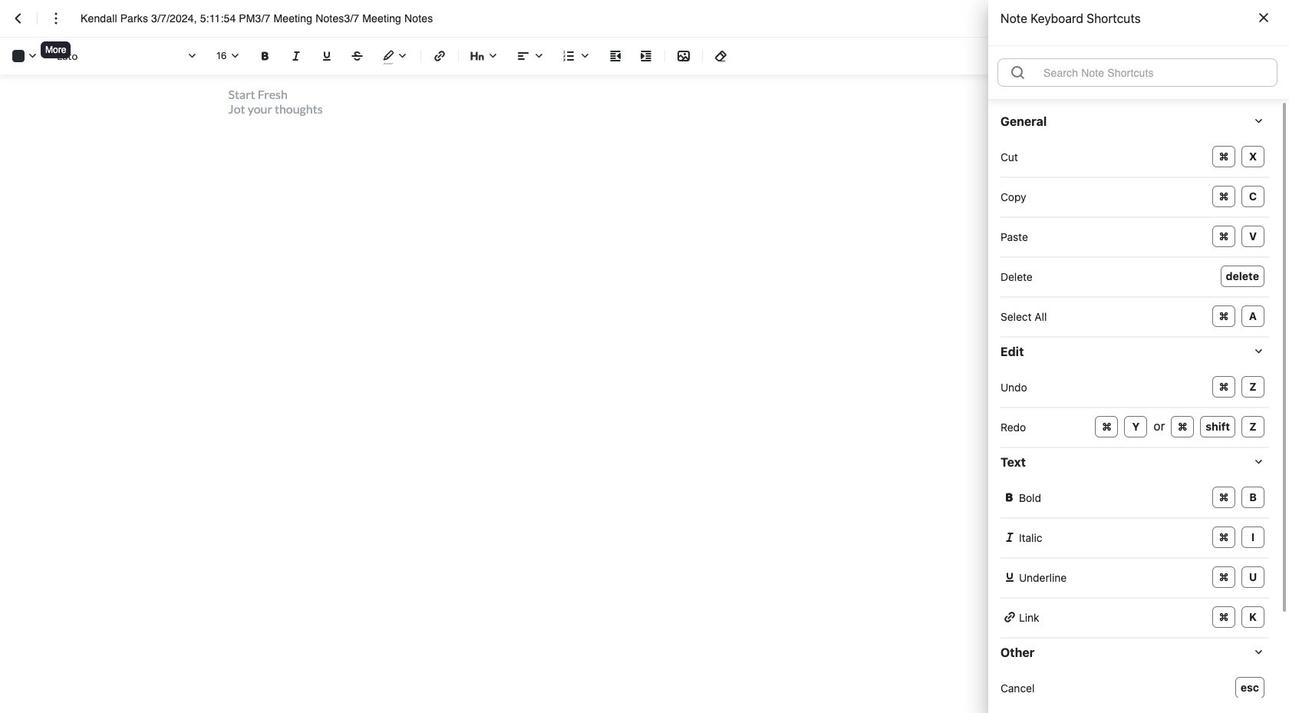 Task type: describe. For each thing, give the bounding box(es) containing it.
link image
[[431, 47, 449, 65]]

insert image image
[[675, 47, 693, 65]]

Search Note Shortcuts text field
[[1033, 58, 1278, 87]]

strikethrough image
[[349, 47, 367, 65]]

all notes image
[[9, 9, 28, 28]]



Task type: locate. For each thing, give the bounding box(es) containing it.
clear style image
[[712, 47, 731, 65]]

decrease indent image
[[607, 47, 625, 65]]

None text field
[[81, 11, 461, 26]]

tooltip
[[39, 31, 72, 60]]

underline image
[[318, 47, 336, 65]]

italic image
[[287, 47, 306, 65]]

bold image
[[256, 47, 275, 65]]

increase indent image
[[637, 47, 656, 65]]



Task type: vqa. For each thing, say whether or not it's contained in the screenshot.
All Notes icon
yes



